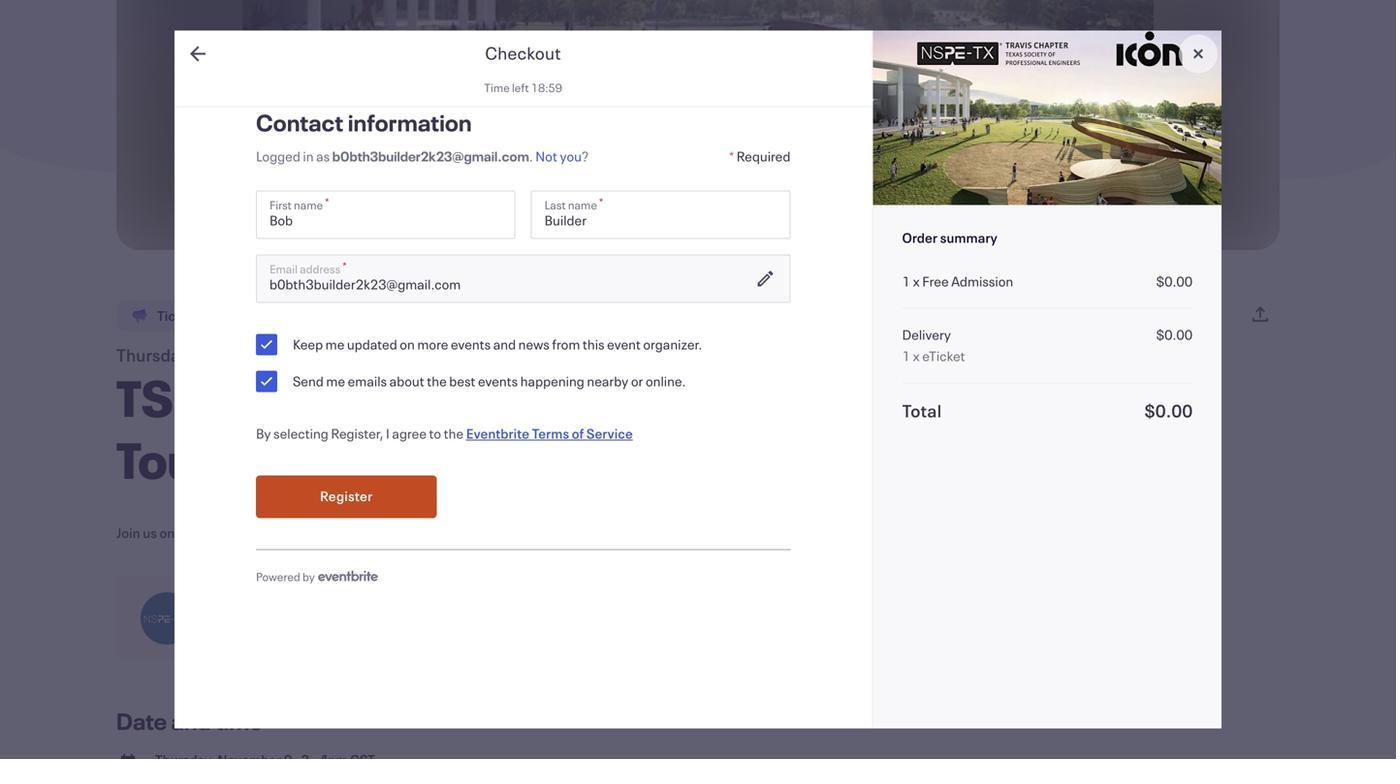 Task type: vqa. For each thing, say whether or not it's contained in the screenshot.
Stage inside Thursday, November 9 TSPE x ICON 3D Printed Stage Tour
yes



Task type: describe. For each thing, give the bounding box(es) containing it.
1 horizontal spatial 3d
[[496, 524, 514, 542]]

1 vertical spatial stage
[[563, 524, 599, 542]]

icon inside thursday, november 9 tspe x icon 3d printed stage tour
[[279, 364, 406, 431]]

sales
[[197, 307, 229, 325]]

ticket sales end soon
[[157, 307, 287, 325]]

9:00
[[321, 524, 350, 542]]

end
[[231, 307, 255, 325]]

time
[[215, 706, 263, 737]]

thursday, november 9 tspe x icon 3d printed stage tour
[[116, 343, 810, 493]]

date and time
[[116, 706, 263, 737]]

on
[[160, 524, 175, 542]]

tspe inside thursday, november 9 tspe x icon 3d printed stage tour
[[116, 364, 232, 431]]

1 horizontal spatial tour
[[602, 524, 629, 542]]

ticket
[[157, 307, 195, 325]]

and
[[171, 706, 211, 737]]

join us on november 9th, 2023 at 9:00 pm for the tspe x icon 3d printed stage tour
[[116, 524, 629, 542]]

1 vertical spatial printed
[[516, 524, 561, 542]]

3d inside thursday, november 9 tspe x icon 3d printed stage tour
[[415, 364, 482, 431]]

pm
[[352, 524, 372, 542]]

2023
[[271, 524, 304, 542]]

9
[[282, 343, 293, 367]]



Task type: locate. For each thing, give the bounding box(es) containing it.
0 vertical spatial november
[[197, 343, 279, 367]]

0 horizontal spatial 3d
[[415, 364, 482, 431]]

x left 9
[[241, 364, 270, 431]]

0 vertical spatial stage
[[671, 364, 810, 431]]

tspe right 'the'
[[417, 524, 448, 542]]

printed
[[491, 364, 662, 431], [516, 524, 561, 542]]

0 vertical spatial tspe
[[116, 364, 232, 431]]

1 horizontal spatial icon
[[460, 524, 494, 542]]

1 vertical spatial november
[[177, 524, 242, 542]]

us
[[143, 524, 157, 542]]

3d
[[415, 364, 482, 431], [496, 524, 514, 542]]

0 horizontal spatial tour
[[116, 426, 217, 493]]

1 vertical spatial x
[[450, 524, 458, 542]]

stage inside thursday, november 9 tspe x icon 3d printed stage tour
[[671, 364, 810, 431]]

tour inside thursday, november 9 tspe x icon 3d printed stage tour
[[116, 426, 217, 493]]

x inside thursday, november 9 tspe x icon 3d printed stage tour
[[241, 364, 270, 431]]

0 horizontal spatial x
[[241, 364, 270, 431]]

1 vertical spatial 3d
[[496, 524, 514, 542]]

at
[[307, 524, 319, 542]]

november right on
[[177, 524, 242, 542]]

tour
[[116, 426, 217, 493], [602, 524, 629, 542]]

0 horizontal spatial tspe
[[116, 364, 232, 431]]

0 vertical spatial 3d
[[415, 364, 482, 431]]

1 horizontal spatial stage
[[671, 364, 810, 431]]

0 horizontal spatial stage
[[563, 524, 599, 542]]

1 vertical spatial icon
[[460, 524, 494, 542]]

soon
[[257, 307, 287, 325]]

thursday,
[[116, 343, 193, 367]]

for
[[374, 524, 391, 542]]

printed inside thursday, november 9 tspe x icon 3d printed stage tour
[[491, 364, 662, 431]]

0 vertical spatial x
[[241, 364, 270, 431]]

date
[[116, 706, 167, 737]]

join
[[116, 524, 140, 542]]

tspe
[[116, 364, 232, 431], [417, 524, 448, 542]]

0 vertical spatial tour
[[116, 426, 217, 493]]

1 horizontal spatial x
[[450, 524, 458, 542]]

1 horizontal spatial tspe
[[417, 524, 448, 542]]

1 vertical spatial tspe
[[417, 524, 448, 542]]

0 vertical spatial icon
[[279, 364, 406, 431]]

november down end
[[197, 343, 279, 367]]

0 vertical spatial printed
[[491, 364, 662, 431]]

1 vertical spatial tour
[[602, 524, 629, 542]]

0 horizontal spatial icon
[[279, 364, 406, 431]]

tspe down ticket
[[116, 364, 232, 431]]

9th,
[[244, 524, 269, 542]]

x
[[241, 364, 270, 431], [450, 524, 458, 542]]

x right 'the'
[[450, 524, 458, 542]]

stage
[[671, 364, 810, 431], [563, 524, 599, 542]]

november
[[197, 343, 279, 367], [177, 524, 242, 542]]

the
[[394, 524, 414, 542]]

november inside thursday, november 9 tspe x icon 3d printed stage tour
[[197, 343, 279, 367]]

icon
[[279, 364, 406, 431], [460, 524, 494, 542]]



